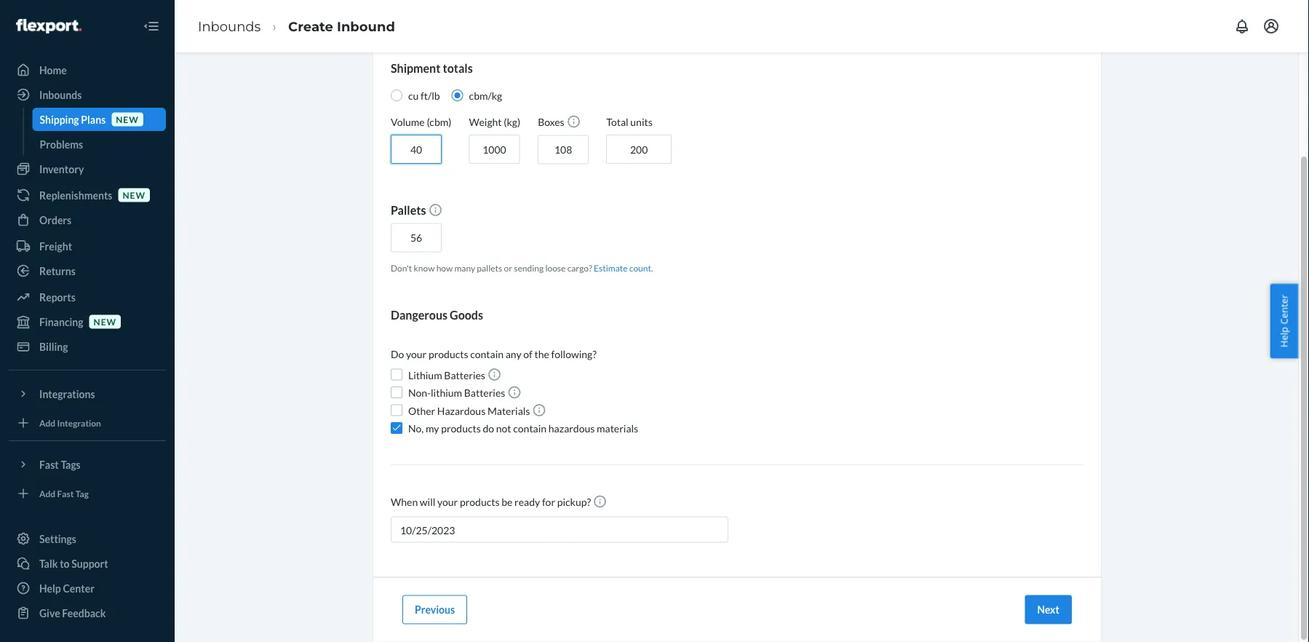 Task type: vqa. For each thing, say whether or not it's contained in the screenshot.
Volume (cbm) 0 text box
yes



Task type: locate. For each thing, give the bounding box(es) containing it.
how
[[437, 263, 453, 273]]

materials
[[488, 405, 530, 417]]

dangerous goods
[[391, 308, 483, 322]]

(kg)
[[504, 116, 521, 128]]

add
[[39, 417, 55, 428], [39, 488, 55, 499]]

replenishments
[[39, 189, 112, 201]]

fast left tags
[[39, 458, 59, 471]]

freight
[[39, 240, 72, 252]]

0 text field
[[469, 135, 520, 164], [607, 135, 672, 164], [538, 135, 589, 164]]

0 vertical spatial 0 text field
[[391, 135, 442, 164]]

total units
[[607, 116, 653, 128]]

batteries up non-lithium batteries
[[444, 369, 486, 381]]

1 0 text field from the left
[[469, 135, 520, 164]]

1 vertical spatial help center
[[39, 582, 95, 594]]

1 horizontal spatial 0 text field
[[538, 135, 589, 164]]

0 vertical spatial add
[[39, 417, 55, 428]]

add for add fast tag
[[39, 488, 55, 499]]

other
[[408, 405, 435, 417]]

1 horizontal spatial help center
[[1278, 295, 1291, 347]]

tags
[[61, 458, 81, 471]]

products down hazardous
[[441, 422, 481, 434]]

products for do
[[441, 422, 481, 434]]

0 text field for pallets
[[391, 223, 442, 253]]

shipping plans
[[40, 113, 106, 126]]

problems
[[40, 138, 83, 150]]

1 add from the top
[[39, 417, 55, 428]]

1 vertical spatial new
[[123, 190, 146, 200]]

1 horizontal spatial center
[[1278, 295, 1291, 324]]

products
[[429, 348, 468, 361], [441, 422, 481, 434], [460, 496, 500, 508]]

2 vertical spatial new
[[94, 316, 117, 327]]

ft/lb
[[421, 89, 440, 102]]

0 text field down the volume (cbm)
[[391, 135, 442, 164]]

or
[[504, 263, 513, 273]]

your right do
[[406, 348, 427, 361]]

batteries up "other hazardous materials"
[[464, 387, 505, 399]]

None checkbox
[[391, 369, 403, 381], [391, 387, 403, 399], [391, 405, 403, 416], [391, 422, 403, 434], [391, 369, 403, 381], [391, 387, 403, 399], [391, 405, 403, 416], [391, 422, 403, 434]]

0 text field down pallets
[[391, 223, 442, 253]]

0 vertical spatial new
[[116, 114, 139, 124]]

1 vertical spatial add
[[39, 488, 55, 499]]

create inbound
[[288, 18, 395, 34]]

3 0 text field from the left
[[538, 135, 589, 164]]

0 horizontal spatial 0 text field
[[469, 135, 520, 164]]

1 horizontal spatial contain
[[513, 422, 547, 434]]

do
[[483, 422, 494, 434]]

0 text field for units
[[607, 135, 672, 164]]

0 vertical spatial center
[[1278, 295, 1291, 324]]

home link
[[9, 58, 166, 82]]

cbm/kg
[[469, 89, 502, 102]]

reports
[[39, 291, 76, 303]]

billing
[[39, 340, 68, 353]]

contain
[[470, 348, 504, 361], [513, 422, 547, 434]]

shipping
[[40, 113, 79, 126]]

estimate
[[594, 263, 628, 273]]

2 0 text field from the left
[[607, 135, 672, 164]]

be
[[502, 496, 513, 508]]

products up lithium batteries
[[429, 348, 468, 361]]

your right will
[[438, 496, 458, 508]]

sending
[[514, 263, 544, 273]]

not
[[496, 422, 511, 434]]

total
[[607, 116, 629, 128]]

1 horizontal spatial your
[[438, 496, 458, 508]]

products for contain
[[429, 348, 468, 361]]

fast left tag
[[57, 488, 74, 499]]

1 vertical spatial products
[[441, 422, 481, 434]]

pallets
[[391, 203, 428, 217]]

2 add from the top
[[39, 488, 55, 499]]

1 vertical spatial your
[[438, 496, 458, 508]]

plans
[[81, 113, 106, 126]]

next button
[[1025, 595, 1072, 624]]

add left integration
[[39, 417, 55, 428]]

don't
[[391, 263, 412, 273]]

help center link
[[9, 577, 166, 600]]

add inside add fast tag link
[[39, 488, 55, 499]]

contain right not
[[513, 422, 547, 434]]

no, my products do not contain hazardous materials
[[408, 422, 639, 434]]

None radio
[[391, 90, 403, 101]]

give
[[39, 607, 60, 619]]

1 vertical spatial batteries
[[464, 387, 505, 399]]

1 vertical spatial contain
[[513, 422, 547, 434]]

add down fast tags
[[39, 488, 55, 499]]

add inside add integration link
[[39, 417, 55, 428]]

lithium
[[408, 369, 442, 381]]

0 vertical spatial help center
[[1278, 295, 1291, 347]]

inbounds link
[[198, 18, 261, 34], [9, 83, 166, 106]]

0 horizontal spatial your
[[406, 348, 427, 361]]

integrations
[[39, 388, 95, 400]]

1 horizontal spatial inbounds
[[198, 18, 261, 34]]

integrations button
[[9, 382, 166, 405]]

no,
[[408, 422, 424, 434]]

2 0 text field from the top
[[391, 223, 442, 253]]

0 vertical spatial help
[[1278, 327, 1291, 347]]

0 vertical spatial fast
[[39, 458, 59, 471]]

when
[[391, 496, 418, 508]]

tag
[[76, 488, 89, 499]]

volume (cbm)
[[391, 116, 452, 128]]

0 text field down units
[[607, 135, 672, 164]]

2 horizontal spatial 0 text field
[[607, 135, 672, 164]]

None radio
[[452, 90, 463, 101]]

new up orders "link"
[[123, 190, 146, 200]]

returns
[[39, 265, 76, 277]]

new right 'plans'
[[116, 114, 139, 124]]

give feedback
[[39, 607, 106, 619]]

boxes
[[538, 116, 567, 128]]

shipment totals
[[391, 61, 473, 75]]

0 vertical spatial inbounds
[[198, 18, 261, 34]]

help center inside help center link
[[39, 582, 95, 594]]

0 text field down weight (kg)
[[469, 135, 520, 164]]

1 horizontal spatial help
[[1278, 327, 1291, 347]]

0 horizontal spatial inbounds
[[39, 88, 82, 101]]

know
[[414, 263, 435, 273]]

0 horizontal spatial help
[[39, 582, 61, 594]]

0 vertical spatial products
[[429, 348, 468, 361]]

fast inside dropdown button
[[39, 458, 59, 471]]

0 vertical spatial inbounds link
[[198, 18, 261, 34]]

0 horizontal spatial center
[[63, 582, 95, 594]]

new for replenishments
[[123, 190, 146, 200]]

1 vertical spatial 0 text field
[[391, 223, 442, 253]]

previous button
[[403, 595, 467, 624]]

1 0 text field from the top
[[391, 135, 442, 164]]

pallets
[[477, 263, 502, 273]]

new
[[116, 114, 139, 124], [123, 190, 146, 200], [94, 316, 117, 327]]

pickup?
[[557, 496, 591, 508]]

inventory
[[39, 163, 84, 175]]

estimate count button
[[594, 262, 651, 274]]

fast tags button
[[9, 453, 166, 476]]

lithium batteries
[[408, 369, 487, 381]]

when will your products be ready for pickup?
[[391, 496, 593, 508]]

products left be
[[460, 496, 500, 508]]

contain left any
[[470, 348, 504, 361]]

0 text field for (kg)
[[469, 135, 520, 164]]

add for add integration
[[39, 417, 55, 428]]

new down reports link
[[94, 316, 117, 327]]

support
[[72, 557, 108, 570]]

0 text field
[[391, 135, 442, 164], [391, 223, 442, 253]]

center inside button
[[1278, 295, 1291, 324]]

1 vertical spatial inbounds link
[[9, 83, 166, 106]]

new for shipping plans
[[116, 114, 139, 124]]

your
[[406, 348, 427, 361], [438, 496, 458, 508]]

0 text field down boxes
[[538, 135, 589, 164]]

home
[[39, 64, 67, 76]]

lithium
[[431, 387, 462, 399]]

0 vertical spatial contain
[[470, 348, 504, 361]]

1 horizontal spatial inbounds link
[[198, 18, 261, 34]]

0 horizontal spatial help center
[[39, 582, 95, 594]]

volume
[[391, 116, 425, 128]]



Task type: describe. For each thing, give the bounding box(es) containing it.
hazardous
[[549, 422, 595, 434]]

cu
[[408, 89, 419, 102]]

0 horizontal spatial inbounds link
[[9, 83, 166, 106]]

feedback
[[62, 607, 106, 619]]

1 vertical spatial center
[[63, 582, 95, 594]]

will
[[420, 496, 436, 508]]

orders
[[39, 214, 72, 226]]

1 vertical spatial inbounds
[[39, 88, 82, 101]]

my
[[426, 422, 439, 434]]

0 horizontal spatial contain
[[470, 348, 504, 361]]

many
[[455, 263, 475, 273]]

totals
[[443, 61, 473, 75]]

add integration
[[39, 417, 101, 428]]

0 vertical spatial your
[[406, 348, 427, 361]]

cu ft/lb
[[408, 89, 440, 102]]

ready
[[515, 496, 540, 508]]

give feedback button
[[9, 601, 166, 625]]

talk
[[39, 557, 58, 570]]

new for financing
[[94, 316, 117, 327]]

open account menu image
[[1263, 17, 1281, 35]]

returns link
[[9, 259, 166, 282]]

0 vertical spatial batteries
[[444, 369, 486, 381]]

0 text field for volume (cbm)
[[391, 135, 442, 164]]

2 vertical spatial products
[[460, 496, 500, 508]]

of
[[524, 348, 533, 361]]

other hazardous materials
[[408, 405, 532, 417]]

inbounds inside breadcrumbs navigation
[[198, 18, 261, 34]]

fast tags
[[39, 458, 81, 471]]

materials
[[597, 422, 639, 434]]

inbound
[[337, 18, 395, 34]]

problems link
[[32, 132, 166, 156]]

create
[[288, 18, 333, 34]]

help center inside help center button
[[1278, 295, 1291, 347]]

add fast tag
[[39, 488, 89, 499]]

open notifications image
[[1234, 17, 1251, 35]]

hazardous
[[437, 405, 486, 417]]

reports link
[[9, 285, 166, 309]]

any
[[506, 348, 522, 361]]

close navigation image
[[143, 17, 160, 35]]

previous
[[415, 604, 455, 616]]

(cbm)
[[427, 116, 452, 128]]

financing
[[39, 316, 83, 328]]

.
[[651, 263, 653, 273]]

for
[[542, 496, 555, 508]]

non-lithium batteries
[[408, 387, 507, 399]]

help inside button
[[1278, 327, 1291, 347]]

the
[[535, 348, 549, 361]]

talk to support
[[39, 557, 108, 570]]

create inbound link
[[288, 18, 395, 34]]

add fast tag link
[[9, 482, 166, 505]]

goods
[[450, 308, 483, 322]]

following?
[[551, 348, 597, 361]]

shipment
[[391, 61, 441, 75]]

cargo?
[[568, 263, 592, 273]]

help center button
[[1271, 284, 1299, 358]]

freight link
[[9, 234, 166, 258]]

to
[[60, 557, 70, 570]]

do your products contain any of the following?
[[391, 348, 597, 361]]

1 vertical spatial help
[[39, 582, 61, 594]]

settings link
[[9, 527, 166, 550]]

flexport logo image
[[16, 19, 81, 33]]

weight
[[469, 116, 502, 128]]

count
[[630, 263, 651, 273]]

breadcrumbs navigation
[[186, 5, 407, 47]]

1 vertical spatial fast
[[57, 488, 74, 499]]

inbounds link inside breadcrumbs navigation
[[198, 18, 261, 34]]

weight (kg)
[[469, 116, 521, 128]]

do
[[391, 348, 404, 361]]

add integration link
[[9, 411, 166, 435]]

next
[[1038, 604, 1060, 616]]

loose
[[546, 263, 566, 273]]

integration
[[57, 417, 101, 428]]

inventory link
[[9, 157, 166, 181]]

non-
[[408, 387, 431, 399]]



